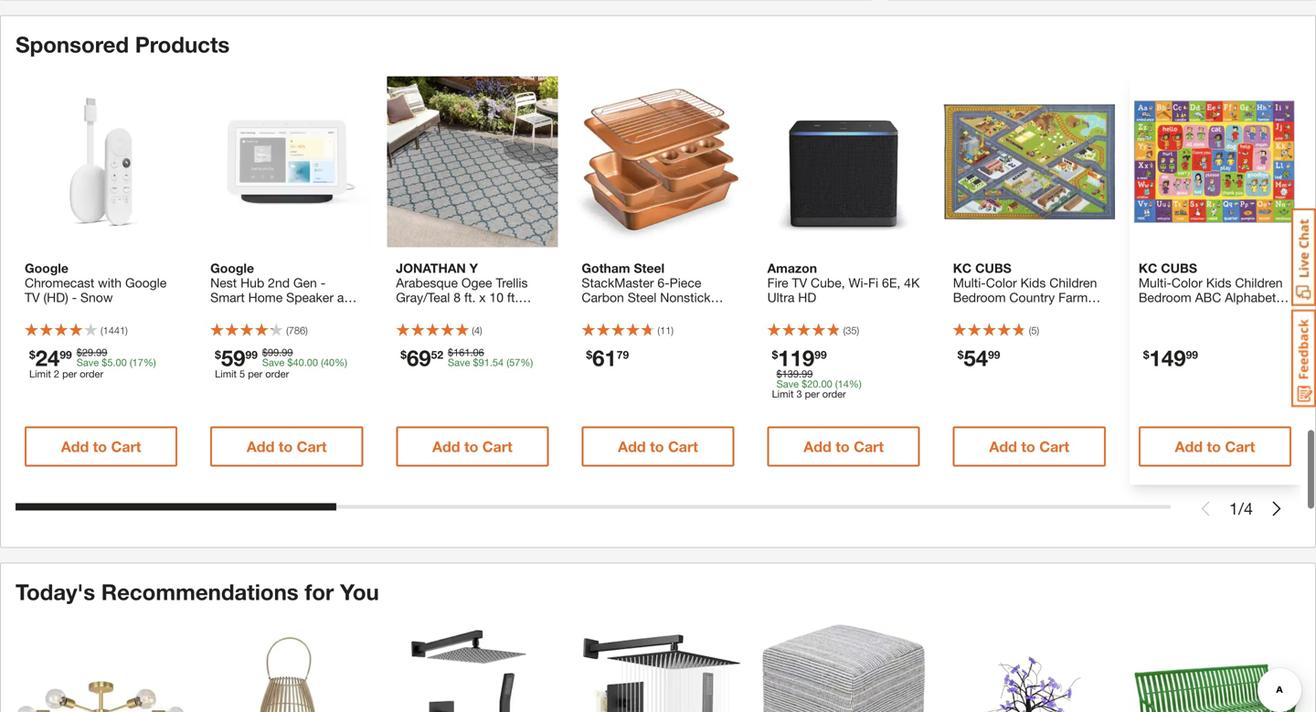 Task type: describe. For each thing, give the bounding box(es) containing it.
( 4 )
[[472, 324, 482, 336]]

14
[[838, 378, 849, 390]]

and
[[337, 290, 359, 305]]

( up 06
[[472, 324, 474, 336]]

52
[[431, 348, 443, 361]]

1 horizontal spatial 54
[[964, 345, 988, 371]]

kc cubs multi-color kids children bedroom country farm road map construction educational learning 5 ft. x 7 ft. area rug
[[953, 260, 1100, 349]]

4 ) from the left
[[671, 324, 674, 336]]

786
[[289, 324, 305, 336]]

3
[[797, 388, 802, 400]]

add to cart for 24
[[61, 438, 141, 455]]

area for 149
[[1182, 334, 1208, 349]]

multi- for 149
[[1139, 275, 1172, 290]]

hd
[[798, 290, 817, 305]]

3-spray patterns with 2 gpm 12 in. wall mount dual shower heads with pressure balanced valve in matte black image
[[387, 624, 558, 712]]

1
[[1230, 499, 1239, 518]]

cube,
[[811, 275, 845, 290]]

for
[[305, 579, 334, 605]]

space
[[582, 304, 618, 319]]

161
[[454, 346, 470, 358]]

nest hub 2nd gen - smart home speaker and 7" display with google assistant - charcoal image
[[201, 76, 372, 247]]

61
[[593, 345, 617, 371]]

ft. down sign
[[1167, 334, 1178, 349]]

10 inside jonathan y arabesque ogee trellis gray/teal 8 ft. x 10 ft. indoor/outdoor area rug
[[489, 290, 504, 305]]

limit for 24
[[29, 368, 51, 380]]

country
[[1010, 290, 1055, 305]]

add for 119
[[804, 438, 832, 455]]

ultra
[[768, 290, 795, 305]]

google right snow
[[125, 275, 167, 290]]

carbon
[[582, 290, 624, 305]]

y
[[470, 260, 478, 276]]

( inside the $ 24 99 $ 29 . 99 save $ 5 . 00 ( 17 %) limit 2 per order
[[130, 356, 132, 368]]

assistant
[[210, 319, 263, 334]]

chromecast
[[25, 275, 94, 290]]

5 inside kc cubs multi-color kids children bedroom country farm road map construction educational learning 5 ft. x 7 ft. area rug
[[1077, 319, 1085, 334]]

google nest hub 2nd gen - smart home speaker and 7" display with google assistant - charcoal
[[210, 260, 359, 334]]

products
[[135, 31, 230, 57]]

today's
[[16, 579, 95, 605]]

( inside $ 119 99 $ 139 . 99 save $ 20 . 00 ( 14 %) limit 3 per order
[[835, 378, 838, 390]]

5 inside $ 59 99 $ 99 . 99 save $ 40 . 00 ( 40 %) limit 5 per order
[[240, 368, 245, 380]]

gold metal decorative candle lantern with handle image
[[201, 624, 372, 712]]

$ 61 79
[[586, 345, 629, 371]]

rug for 54
[[1019, 334, 1042, 349]]

cart for 59
[[297, 438, 327, 455]]

with inside google nest hub 2nd gen - smart home speaker and 7" display with google assistant - charcoal
[[272, 304, 296, 319]]

smart
[[210, 290, 245, 305]]

ft. right ogee on the top left
[[507, 290, 519, 305]]

17
[[132, 356, 143, 368]]

per for 59
[[248, 368, 263, 380]]

sign
[[1166, 304, 1192, 319]]

1 vertical spatial steel
[[628, 290, 657, 305]]

cart for 54
[[1040, 438, 1070, 455]]

saving
[[622, 304, 661, 319]]

color for 54
[[986, 275, 1017, 290]]

bedroom for 149
[[1139, 290, 1192, 305]]

( 35 )
[[843, 324, 859, 336]]

abc
[[1195, 290, 1222, 305]]

speaker
[[286, 290, 334, 305]]

fi
[[869, 275, 879, 290]]

( 1441 )
[[101, 324, 128, 336]]

add to cart button for 54
[[953, 426, 1106, 467]]

6e,
[[882, 275, 901, 290]]

kids for 149
[[1207, 275, 1232, 290]]

99 left 29
[[60, 348, 72, 361]]

wi-
[[849, 275, 869, 290]]

99 down 786
[[282, 346, 293, 358]]

learning for 149
[[1210, 319, 1260, 334]]

amazon fire tv cube, wi-fi 6e, 4k ultra hd
[[768, 260, 920, 305]]

( 786 )
[[286, 324, 308, 336]]

$ 69 52 $ 161 . 06 save $ 91 . 54 ( 57 %)
[[401, 345, 533, 371]]

google chromecast with google tv (hd) - snow
[[25, 260, 167, 305]]

add to cart for 59
[[247, 438, 327, 455]]

6 ft. light green premier bench image
[[1130, 624, 1301, 712]]

stackmaster
[[582, 275, 654, 290]]

area inside jonathan y arabesque ogee trellis gray/teal 8 ft. x 10 ft. indoor/outdoor area rug
[[488, 304, 514, 319]]

$ 24 99 $ 29 . 99 save $ 5 . 00 ( 17 %) limit 2 per order
[[29, 345, 156, 380]]

kc cubs multi-color kids children bedroom abc alphabet asl sign language educational learning 8 ft. x 10 ft. area rug
[[1139, 260, 1285, 349]]

gray/teal
[[396, 290, 450, 305]]

rug inside jonathan y arabesque ogee trellis gray/teal 8 ft. x 10 ft. indoor/outdoor area rug
[[518, 304, 541, 319]]

4k
[[904, 275, 920, 290]]

( down saving
[[658, 324, 660, 336]]

order for 119
[[823, 388, 846, 400]]

gotham
[[582, 260, 630, 276]]

multi- for 54
[[953, 275, 986, 290]]

3-spray patterns with 2.5 gpm 10 in. showerhead wall mounted dual shower heads with valve in matte black image
[[573, 624, 744, 712]]

8 inside kc cubs multi-color kids children bedroom abc alphabet asl sign language educational learning 8 ft. x 10 ft. area rug
[[1263, 319, 1270, 334]]

recommendations
[[101, 579, 299, 605]]

1441
[[103, 324, 125, 336]]

map
[[987, 304, 1013, 319]]

add for 59
[[247, 438, 275, 455]]

2nd
[[268, 275, 290, 290]]

57
[[509, 356, 520, 368]]

amazon
[[768, 260, 817, 276]]

area for 54
[[989, 334, 1015, 349]]

indoor/outdoor
[[396, 304, 485, 319]]

x for 54
[[953, 334, 960, 349]]

$ inside $ 61 79
[[586, 348, 593, 361]]

79
[[617, 348, 629, 361]]

stackable
[[664, 304, 721, 319]]

limit for 59
[[215, 368, 237, 380]]

gen
[[293, 275, 317, 290]]

( 11 )
[[658, 324, 674, 336]]

home
[[248, 290, 283, 305]]

99 down charcoal
[[268, 346, 279, 358]]

ft. right 7
[[974, 334, 986, 349]]

trellis
[[496, 275, 528, 290]]

add to cart for 61
[[618, 438, 698, 455]]

add for 24
[[61, 438, 89, 455]]

1 / 4
[[1230, 499, 1253, 518]]

6 ) from the left
[[1037, 324, 1040, 336]]

( up $ 59 99 $ 99 . 99 save $ 40 . 00 ( 40 %) limit 5 per order
[[286, 324, 289, 336]]

cart for 119
[[854, 438, 884, 455]]

to for 24
[[93, 438, 107, 455]]

%) for 119
[[849, 378, 862, 390]]

save for 24
[[77, 356, 99, 368]]

to for 61
[[650, 438, 664, 455]]

bakeware
[[582, 319, 638, 334]]

today's recommendations for you
[[16, 579, 379, 605]]

10 inside kc cubs multi-color kids children bedroom abc alphabet asl sign language educational learning 8 ft. x 10 ft. area rug
[[1149, 334, 1163, 349]]

) for 24
[[125, 324, 128, 336]]

) for 119
[[857, 324, 859, 336]]

feedback link image
[[1292, 309, 1316, 408]]

2
[[54, 368, 59, 380]]

06
[[473, 346, 484, 358]]

piece
[[670, 275, 702, 290]]

( inside '$ 69 52 $ 161 . 06 save $ 91 . 54 ( 57 %)'
[[507, 356, 509, 368]]

ft. down y
[[464, 290, 476, 305]]

you
[[340, 579, 379, 605]]



Task type: vqa. For each thing, say whether or not it's contained in the screenshot.


Task type: locate. For each thing, give the bounding box(es) containing it.
1 cubs from the left
[[976, 260, 1012, 276]]

1 horizontal spatial -
[[266, 319, 271, 334]]

0 horizontal spatial 4
[[474, 324, 480, 336]]

- right (hd)
[[72, 290, 77, 305]]

1 kc from the left
[[953, 260, 972, 276]]

1 horizontal spatial educational
[[1139, 319, 1206, 334]]

sponsored products
[[16, 31, 230, 57]]

1 horizontal spatial tv
[[792, 275, 807, 290]]

area inside kc cubs multi-color kids children bedroom abc alphabet asl sign language educational learning 8 ft. x 10 ft. area rug
[[1182, 334, 1208, 349]]

99 down the assistant
[[245, 348, 258, 361]]

%) right 29
[[143, 356, 156, 368]]

2 children from the left
[[1235, 275, 1283, 290]]

5 ) from the left
[[857, 324, 859, 336]]

%) for 24
[[143, 356, 156, 368]]

rug inside kc cubs multi-color kids children bedroom abc alphabet asl sign language educational learning 8 ft. x 10 ft. area rug
[[1212, 334, 1235, 349]]

139
[[782, 368, 799, 380]]

0 horizontal spatial area
[[488, 304, 514, 319]]

0 horizontal spatial rug
[[518, 304, 541, 319]]

kc for 54
[[953, 260, 972, 276]]

( down construction
[[1029, 324, 1032, 336]]

multi-
[[953, 275, 986, 290], [1139, 275, 1172, 290]]

save inside $ 119 99 $ 139 . 99 save $ 20 . 00 ( 14 %) limit 3 per order
[[777, 378, 799, 390]]

91
[[479, 356, 490, 368]]

to for 119
[[836, 438, 850, 455]]

0 horizontal spatial 54
[[493, 356, 504, 368]]

rug down language
[[1212, 334, 1235, 349]]

40 down charcoal
[[324, 356, 335, 368]]

per for 24
[[62, 368, 77, 380]]

color up map
[[986, 275, 1017, 290]]

cart for 149
[[1225, 438, 1255, 455]]

$ inside "$ 149 99"
[[1144, 348, 1150, 361]]

$ inside $ 54 99
[[958, 348, 964, 361]]

6-
[[658, 275, 670, 290]]

00 inside the $ 24 99 $ 29 . 99 save $ 5 . 00 ( 17 %) limit 2 per order
[[116, 356, 127, 368]]

2 add to cart from the left
[[247, 438, 327, 455]]

1 children from the left
[[1050, 275, 1097, 290]]

limit inside $ 59 99 $ 99 . 99 save $ 40 . 00 ( 40 %) limit 5 per order
[[215, 368, 237, 380]]

limit left 2
[[29, 368, 51, 380]]

kc
[[953, 260, 972, 276], [1139, 260, 1158, 276]]

tv left (hd)
[[25, 290, 40, 305]]

%) inside $ 59 99 $ 99 . 99 save $ 40 . 00 ( 40 %) limit 5 per order
[[335, 356, 347, 368]]

( up the $ 24 99 $ 29 . 99 save $ 5 . 00 ( 17 %) limit 2 per order
[[101, 324, 103, 336]]

1 horizontal spatial order
[[265, 368, 289, 380]]

per inside $ 119 99 $ 139 . 99 save $ 20 . 00 ( 14 %) limit 3 per order
[[805, 388, 820, 400]]

1.5 ft. purple bat glitter led spooky tree, indoor outdoor halloween decoration yard home costumes parties image
[[944, 624, 1115, 712]]

7 add to cart from the left
[[1175, 438, 1255, 455]]

bedroom for 54
[[953, 290, 1006, 305]]

add to cart button for 149
[[1139, 426, 1292, 467]]

add to cart button for 119
[[768, 426, 920, 467]]

8 down alphabet
[[1263, 319, 1270, 334]]

0 horizontal spatial color
[[986, 275, 1017, 290]]

bedroom inside kc cubs multi-color kids children bedroom abc alphabet asl sign language educational learning 8 ft. x 10 ft. area rug
[[1139, 290, 1192, 305]]

jonathan
[[396, 260, 466, 276]]

to for 54
[[1022, 438, 1036, 455]]

save inside the $ 24 99 $ 29 . 99 save $ 5 . 00 ( 17 %) limit 2 per order
[[77, 356, 99, 368]]

multi-color kids children bedroom abc alphabet asl sign language educational learning 8 ft. x 10 ft. area rug image
[[1130, 76, 1301, 247]]

2 cubs from the left
[[1161, 260, 1198, 276]]

limit
[[29, 368, 51, 380], [215, 368, 237, 380], [772, 388, 794, 400]]

99 right 29
[[96, 346, 107, 358]]

ft. down farm
[[1088, 319, 1100, 334]]

1 vertical spatial 10
[[1149, 334, 1163, 349]]

cubs for 54
[[976, 260, 1012, 276]]

0 horizontal spatial order
[[80, 368, 103, 380]]

multi- up road
[[953, 275, 986, 290]]

limit for 119
[[772, 388, 794, 400]]

6 add to cart from the left
[[990, 438, 1070, 455]]

( right "20"
[[835, 378, 838, 390]]

00 for 24
[[116, 356, 127, 368]]

%) right "20"
[[849, 378, 862, 390]]

area down trellis
[[488, 304, 514, 319]]

children up language
[[1235, 275, 1283, 290]]

rug for 149
[[1212, 334, 1235, 349]]

cubs for 149
[[1161, 260, 1198, 276]]

0 horizontal spatial kids
[[1021, 275, 1046, 290]]

.
[[93, 346, 96, 358], [279, 346, 282, 358], [470, 346, 473, 358], [113, 356, 116, 368], [304, 356, 307, 368], [490, 356, 493, 368], [799, 368, 802, 380], [819, 378, 821, 390]]

( right 29
[[130, 356, 132, 368]]

steel left piece
[[634, 260, 665, 276]]

5 add to cart from the left
[[804, 438, 884, 455]]

3 add to cart from the left
[[432, 438, 513, 455]]

0 horizontal spatial cubs
[[976, 260, 1012, 276]]

99 right 139
[[802, 368, 813, 380]]

add for 61
[[618, 438, 646, 455]]

0 horizontal spatial x
[[479, 290, 486, 305]]

set
[[642, 319, 661, 334]]

fire tv cube, wi-fi 6e, 4k ultra hd image
[[758, 76, 929, 247]]

00 for 119
[[821, 378, 833, 390]]

with
[[98, 275, 122, 290], [272, 304, 296, 319]]

area
[[488, 304, 514, 319], [989, 334, 1015, 349], [1182, 334, 1208, 349]]

color inside kc cubs multi-color kids children bedroom abc alphabet asl sign language educational learning 8 ft. x 10 ft. area rug
[[1172, 275, 1203, 290]]

kids for 54
[[1021, 275, 1046, 290]]

5 add to cart button from the left
[[768, 426, 920, 467]]

1 horizontal spatial x
[[953, 334, 960, 349]]

1 color from the left
[[986, 275, 1017, 290]]

educational up "$ 149 99"
[[1139, 319, 1206, 334]]

1 horizontal spatial learning
[[1210, 319, 1260, 334]]

0 horizontal spatial 00
[[116, 356, 127, 368]]

save left "20"
[[777, 378, 799, 390]]

add for 149
[[1175, 438, 1203, 455]]

farm
[[1059, 290, 1088, 305]]

kc inside kc cubs multi-color kids children bedroom country farm road map construction educational learning 5 ft. x 7 ft. area rug
[[953, 260, 972, 276]]

3 cart from the left
[[483, 438, 513, 455]]

2 horizontal spatial -
[[321, 275, 326, 290]]

1 horizontal spatial cubs
[[1161, 260, 1198, 276]]

2 bedroom from the left
[[1139, 290, 1192, 305]]

area down map
[[989, 334, 1015, 349]]

- right gen at the top of page
[[321, 275, 326, 290]]

area inside kc cubs multi-color kids children bedroom country farm road map construction educational learning 5 ft. x 7 ft. area rug
[[989, 334, 1015, 349]]

google
[[25, 260, 69, 276], [210, 260, 254, 276], [125, 275, 167, 290], [299, 304, 341, 319]]

( down amazon fire tv cube, wi-fi 6e, 4k ultra hd
[[843, 324, 846, 336]]

limit inside $ 119 99 $ 139 . 99 save $ 20 . 00 ( 14 %) limit 3 per order
[[772, 388, 794, 400]]

kids inside kc cubs multi-color kids children bedroom country farm road map construction educational learning 5 ft. x 7 ft. area rug
[[1021, 275, 1046, 290]]

69
[[407, 345, 431, 371]]

%) down and
[[335, 356, 347, 368]]

5 cart from the left
[[854, 438, 884, 455]]

learning down country
[[1024, 319, 1074, 334]]

cubs inside kc cubs multi-color kids children bedroom abc alphabet asl sign language educational learning 8 ft. x 10 ft. area rug
[[1161, 260, 1198, 276]]

11
[[660, 324, 671, 336]]

save left 06
[[448, 356, 470, 368]]

order
[[80, 368, 103, 380], [265, 368, 289, 380], [823, 388, 846, 400]]

children inside kc cubs multi-color kids children bedroom country farm road map construction educational learning 5 ft. x 7 ft. area rug
[[1050, 275, 1097, 290]]

(hd)
[[43, 290, 68, 305]]

0 horizontal spatial 8
[[454, 290, 461, 305]]

road
[[953, 304, 984, 319]]

this is the first slide image
[[1199, 501, 1213, 516]]

2 add to cart button from the left
[[210, 426, 363, 467]]

children for 149
[[1235, 275, 1283, 290]]

add
[[61, 438, 89, 455], [247, 438, 275, 455], [432, 438, 460, 455], [618, 438, 646, 455], [804, 438, 832, 455], [990, 438, 1017, 455], [1175, 438, 1203, 455]]

%) right 91
[[520, 356, 533, 368]]

4 add from the left
[[618, 438, 646, 455]]

order down 29
[[80, 368, 103, 380]]

4 cart from the left
[[668, 438, 698, 455]]

4 right 1
[[1244, 499, 1253, 518]]

order inside $ 59 99 $ 99 . 99 save $ 40 . 00 ( 40 %) limit 5 per order
[[265, 368, 289, 380]]

5 down the assistant
[[240, 368, 245, 380]]

rug down trellis
[[518, 304, 541, 319]]

00 for 59
[[307, 356, 318, 368]]

2 kc from the left
[[1139, 260, 1158, 276]]

educational for 149
[[1139, 319, 1206, 334]]

gallman 23.62 in. 6-light gold mid-century pendant ceiling light sputnik semi-flush mount image
[[16, 624, 187, 712]]

1 to from the left
[[93, 438, 107, 455]]

1 horizontal spatial with
[[272, 304, 296, 319]]

1 horizontal spatial bedroom
[[1139, 290, 1192, 305]]

kc for 149
[[1139, 260, 1158, 276]]

save right the 59 at the left of the page
[[262, 356, 285, 368]]

x left 7
[[953, 334, 960, 349]]

2 to from the left
[[279, 438, 293, 455]]

2 add from the left
[[247, 438, 275, 455]]

%)
[[143, 356, 156, 368], [335, 356, 347, 368], [520, 356, 533, 368], [849, 378, 862, 390]]

2 40 from the left
[[324, 356, 335, 368]]

0 horizontal spatial 10
[[489, 290, 504, 305]]

1 horizontal spatial 8
[[1263, 319, 1270, 334]]

54 down road
[[964, 345, 988, 371]]

bedroom
[[953, 290, 1006, 305], [1139, 290, 1192, 305]]

bedroom up 7
[[953, 290, 1006, 305]]

$ 119 99 $ 139 . 99 save $ 20 . 00 ( 14 %) limit 3 per order
[[772, 345, 862, 400]]

( down charcoal
[[321, 356, 324, 368]]

order for 24
[[80, 368, 103, 380]]

%) inside $ 119 99 $ 139 . 99 save $ 20 . 00 ( 14 %) limit 3 per order
[[849, 378, 862, 390]]

learning inside kc cubs multi-color kids children bedroom abc alphabet asl sign language educational learning 8 ft. x 10 ft. area rug
[[1210, 319, 1260, 334]]

order right the 59 at the left of the page
[[265, 368, 289, 380]]

1 horizontal spatial children
[[1235, 275, 1283, 290]]

color up sign
[[1172, 275, 1203, 290]]

$ 149 99
[[1144, 345, 1198, 371]]

3 to from the left
[[464, 438, 478, 455]]

cubs inside kc cubs multi-color kids children bedroom country farm road map construction educational learning 5 ft. x 7 ft. area rug
[[976, 260, 1012, 276]]

0 vertical spatial 8
[[454, 290, 461, 305]]

7"
[[210, 304, 223, 319]]

-
[[321, 275, 326, 290], [72, 290, 77, 305], [266, 319, 271, 334]]

rug
[[518, 304, 541, 319], [1019, 334, 1042, 349], [1212, 334, 1235, 349]]

2 horizontal spatial rug
[[1212, 334, 1235, 349]]

1 horizontal spatial kc
[[1139, 260, 1158, 276]]

ft. left feedback link 'image'
[[1274, 319, 1285, 334]]

0 horizontal spatial bedroom
[[953, 290, 1006, 305]]

6 add from the left
[[990, 438, 1017, 455]]

kids
[[1021, 275, 1046, 290], [1207, 275, 1232, 290]]

charcoal
[[275, 319, 326, 334]]

1 horizontal spatial 10
[[1149, 334, 1163, 349]]

nonstick
[[660, 290, 711, 305]]

order for 59
[[265, 368, 289, 380]]

rug inside kc cubs multi-color kids children bedroom country farm road map construction educational learning 5 ft. x 7 ft. area rug
[[1019, 334, 1042, 349]]

$ 54 99
[[958, 345, 1001, 371]]

fire
[[768, 275, 789, 290]]

99 inside $ 54 99
[[988, 348, 1001, 361]]

cart for 61
[[668, 438, 698, 455]]

35
[[846, 324, 857, 336]]

149
[[1150, 345, 1186, 371]]

2 horizontal spatial per
[[805, 388, 820, 400]]

0 vertical spatial steel
[[634, 260, 665, 276]]

children inside kc cubs multi-color kids children bedroom abc alphabet asl sign language educational learning 8 ft. x 10 ft. area rug
[[1235, 275, 1283, 290]]

0 horizontal spatial -
[[72, 290, 77, 305]]

2 horizontal spatial 00
[[821, 378, 833, 390]]

1 cart from the left
[[111, 438, 141, 455]]

1 educational from the left
[[953, 319, 1021, 334]]

8 inside jonathan y arabesque ogee trellis gray/teal 8 ft. x 10 ft. indoor/outdoor area rug
[[454, 290, 461, 305]]

119
[[778, 345, 815, 371]]

2 horizontal spatial area
[[1182, 334, 1208, 349]]

1 horizontal spatial per
[[248, 368, 263, 380]]

5
[[1077, 319, 1085, 334], [1032, 324, 1037, 336], [107, 356, 113, 368], [240, 368, 245, 380]]

%) inside the $ 24 99 $ 29 . 99 save $ 5 . 00 ( 17 %) limit 2 per order
[[143, 356, 156, 368]]

40 down 786
[[293, 356, 304, 368]]

rug down construction
[[1019, 334, 1042, 349]]

2 multi- from the left
[[1139, 275, 1172, 290]]

3 ) from the left
[[480, 324, 482, 336]]

sponsored
[[16, 31, 129, 57]]

1 learning from the left
[[1024, 319, 1074, 334]]

7 add from the left
[[1175, 438, 1203, 455]]

gotham steel stackmaster 6-piece carbon steel nonstick space saving stackable bakeware set
[[582, 260, 721, 334]]

7 add to cart button from the left
[[1139, 426, 1292, 467]]

7 cart from the left
[[1225, 438, 1255, 455]]

54 inside '$ 69 52 $ 161 . 06 save $ 91 . 54 ( 57 %)'
[[493, 356, 504, 368]]

add to cart for 149
[[1175, 438, 1255, 455]]

jonathan y arabesque ogee trellis gray/teal 8 ft. x 10 ft. indoor/outdoor area rug
[[396, 260, 541, 319]]

educational for 54
[[953, 319, 1021, 334]]

tv inside amazon fire tv cube, wi-fi 6e, 4k ultra hd
[[792, 275, 807, 290]]

1 horizontal spatial multi-
[[1139, 275, 1172, 290]]

add to cart button
[[25, 426, 177, 467], [210, 426, 363, 467], [396, 426, 549, 467], [582, 426, 735, 467], [768, 426, 920, 467], [953, 426, 1106, 467], [1139, 426, 1292, 467]]

1 horizontal spatial rug
[[1019, 334, 1042, 349]]

- left 786
[[266, 319, 271, 334]]

per right 2
[[62, 368, 77, 380]]

00 inside $ 119 99 $ 139 . 99 save $ 20 . 00 ( 14 %) limit 3 per order
[[821, 378, 833, 390]]

1 horizontal spatial kids
[[1207, 275, 1232, 290]]

save for 119
[[777, 378, 799, 390]]

learning inside kc cubs multi-color kids children bedroom country farm road map construction educational learning 5 ft. x 7 ft. area rug
[[1024, 319, 1074, 334]]

00 down '( 786 )'
[[307, 356, 318, 368]]

10
[[489, 290, 504, 305], [1149, 334, 1163, 349]]

children up construction
[[1050, 275, 1097, 290]]

live chat image
[[1292, 208, 1316, 306]]

5 right 29
[[107, 356, 113, 368]]

with up 786
[[272, 304, 296, 319]]

%) inside '$ 69 52 $ 161 . 06 save $ 91 . 54 ( 57 %)'
[[520, 356, 533, 368]]

add to cart
[[61, 438, 141, 455], [247, 438, 327, 455], [432, 438, 513, 455], [618, 438, 698, 455], [804, 438, 884, 455], [990, 438, 1070, 455], [1175, 438, 1255, 455]]

per right 3
[[805, 388, 820, 400]]

save right 2
[[77, 356, 99, 368]]

2 horizontal spatial limit
[[772, 388, 794, 400]]

chromecast with google tv (hd) - snow image
[[16, 76, 187, 247]]

kc inside kc cubs multi-color kids children bedroom abc alphabet asl sign language educational learning 8 ft. x 10 ft. area rug
[[1139, 260, 1158, 276]]

color inside kc cubs multi-color kids children bedroom country farm road map construction educational learning 5 ft. x 7 ft. area rug
[[986, 275, 1017, 290]]

1 horizontal spatial limit
[[215, 368, 237, 380]]

bedroom left abc
[[1139, 290, 1192, 305]]

cart for 24
[[111, 438, 141, 455]]

1 horizontal spatial area
[[989, 334, 1015, 349]]

add for 54
[[990, 438, 1017, 455]]

%) for 69
[[520, 356, 533, 368]]

7 to from the left
[[1207, 438, 1221, 455]]

) for 59
[[305, 324, 308, 336]]

(
[[101, 324, 103, 336], [286, 324, 289, 336], [472, 324, 474, 336], [658, 324, 660, 336], [843, 324, 846, 336], [1029, 324, 1032, 336], [130, 356, 132, 368], [321, 356, 324, 368], [507, 356, 509, 368], [835, 378, 838, 390]]

nest
[[210, 275, 237, 290]]

educational
[[953, 319, 1021, 334], [1139, 319, 1206, 334]]

x for 149
[[1139, 334, 1146, 349]]

with up ( 1441 )
[[98, 275, 122, 290]]

99 right 7
[[988, 348, 1001, 361]]

0 horizontal spatial tv
[[25, 290, 40, 305]]

40
[[293, 356, 304, 368], [324, 356, 335, 368]]

learning for 54
[[1024, 319, 1074, 334]]

language
[[1195, 304, 1252, 319]]

kids up language
[[1207, 275, 1232, 290]]

0 horizontal spatial limit
[[29, 368, 51, 380]]

5 down farm
[[1077, 319, 1085, 334]]

00 right "20"
[[821, 378, 833, 390]]

24
[[35, 345, 60, 371]]

99 down sign
[[1186, 348, 1198, 361]]

cubs
[[976, 260, 1012, 276], [1161, 260, 1198, 276]]

4 add to cart from the left
[[618, 438, 698, 455]]

stackmaster 6-piece carbon steel nonstick space saving stackable bakeware set image
[[573, 76, 744, 247]]

save for 59
[[262, 356, 285, 368]]

display
[[227, 304, 268, 319]]

1 horizontal spatial 4
[[1244, 499, 1253, 518]]

google up smart
[[210, 260, 254, 276]]

3 add from the left
[[432, 438, 460, 455]]

5 inside the $ 24 99 $ 29 . 99 save $ 5 . 00 ( 17 %) limit 2 per order
[[107, 356, 113, 368]]

99 up "20"
[[815, 348, 827, 361]]

0 horizontal spatial children
[[1050, 275, 1097, 290]]

1 add to cart from the left
[[61, 438, 141, 455]]

steel left 6-
[[628, 290, 657, 305]]

6 add to cart button from the left
[[953, 426, 1106, 467]]

google up (hd)
[[25, 260, 69, 276]]

0 vertical spatial 4
[[474, 324, 480, 336]]

( right 91
[[507, 356, 509, 368]]

limit down the assistant
[[215, 368, 237, 380]]

educational inside kc cubs multi-color kids children bedroom abc alphabet asl sign language educational learning 8 ft. x 10 ft. area rug
[[1139, 319, 1206, 334]]

5 down construction
[[1032, 324, 1037, 336]]

next slide image
[[1270, 501, 1284, 516]]

order inside $ 119 99 $ 139 . 99 save $ 20 . 00 ( 14 %) limit 3 per order
[[823, 388, 846, 400]]

construction
[[1017, 304, 1090, 319]]

ogee
[[462, 275, 492, 290]]

alphabet
[[1225, 290, 1276, 305]]

2 kids from the left
[[1207, 275, 1232, 290]]

google up '( 786 )'
[[299, 304, 341, 319]]

0 horizontal spatial multi-
[[953, 275, 986, 290]]

educational inside kc cubs multi-color kids children bedroom country farm road map construction educational learning 5 ft. x 7 ft. area rug
[[953, 319, 1021, 334]]

save inside $ 59 99 $ 99 . 99 save $ 40 . 00 ( 40 %) limit 5 per order
[[262, 356, 285, 368]]

children for 54
[[1050, 275, 1097, 290]]

liliana blue cottage 16 in. l x 16 in. w x 18 in. h cotton pouf image
[[758, 624, 929, 712]]

00 inside $ 59 99 $ 99 . 99 save $ 40 . 00 ( 40 %) limit 5 per order
[[307, 356, 318, 368]]

- inside google chromecast with google tv (hd) - snow
[[72, 290, 77, 305]]

kids up construction
[[1021, 275, 1046, 290]]

add to cart for 119
[[804, 438, 884, 455]]

1 multi- from the left
[[953, 275, 986, 290]]

2 horizontal spatial x
[[1139, 334, 1146, 349]]

4 add to cart button from the left
[[582, 426, 735, 467]]

) for 69
[[480, 324, 482, 336]]

color
[[986, 275, 1017, 290], [1172, 275, 1203, 290]]

kc up road
[[953, 260, 972, 276]]

x inside jonathan y arabesque ogee trellis gray/teal 8 ft. x 10 ft. indoor/outdoor area rug
[[479, 290, 486, 305]]

1 horizontal spatial 40
[[324, 356, 335, 368]]

x inside kc cubs multi-color kids children bedroom country farm road map construction educational learning 5 ft. x 7 ft. area rug
[[953, 334, 960, 349]]

1 add from the left
[[61, 438, 89, 455]]

5 to from the left
[[836, 438, 850, 455]]

add to cart button for 59
[[210, 426, 363, 467]]

save for 69
[[448, 356, 470, 368]]

2 cart from the left
[[297, 438, 327, 455]]

1 horizontal spatial 00
[[307, 356, 318, 368]]

0 horizontal spatial per
[[62, 368, 77, 380]]

1 vertical spatial 4
[[1244, 499, 1253, 518]]

4 up 06
[[474, 324, 480, 336]]

per for 119
[[805, 388, 820, 400]]

( 5 )
[[1029, 324, 1040, 336]]

arabesque ogee trellis gray/teal 8 ft. x 10 ft. indoor/outdoor area rug image
[[387, 76, 558, 247]]

6 to from the left
[[1022, 438, 1036, 455]]

1 vertical spatial with
[[272, 304, 296, 319]]

%) for 59
[[335, 356, 347, 368]]

1 40 from the left
[[293, 356, 304, 368]]

cubs up abc
[[1161, 260, 1198, 276]]

2 color from the left
[[1172, 275, 1203, 290]]

6 cart from the left
[[1040, 438, 1070, 455]]

x left trellis
[[479, 290, 486, 305]]

x down asl
[[1139, 334, 1146, 349]]

x
[[479, 290, 486, 305], [953, 334, 960, 349], [1139, 334, 1146, 349]]

1 ) from the left
[[125, 324, 128, 336]]

multi- inside kc cubs multi-color kids children bedroom country farm road map construction educational learning 5 ft. x 7 ft. area rug
[[953, 275, 986, 290]]

8 left ogee on the top left
[[454, 290, 461, 305]]

multi-color kids children bedroom country farm road map construction educational learning 5 ft. x 7 ft. area rug image
[[944, 76, 1115, 247]]

1 vertical spatial 8
[[1263, 319, 1270, 334]]

0 horizontal spatial 40
[[293, 356, 304, 368]]

learning down alphabet
[[1210, 319, 1260, 334]]

( inside $ 59 99 $ 99 . 99 save $ 40 . 00 ( 40 %) limit 5 per order
[[321, 356, 324, 368]]

0 horizontal spatial educational
[[953, 319, 1021, 334]]

to for 59
[[279, 438, 293, 455]]

with inside google chromecast with google tv (hd) - snow
[[98, 275, 122, 290]]

order inside the $ 24 99 $ 29 . 99 save $ 5 . 00 ( 17 %) limit 2 per order
[[80, 368, 103, 380]]

7
[[963, 334, 971, 349]]

4 to from the left
[[650, 438, 664, 455]]

2 educational from the left
[[1139, 319, 1206, 334]]

1 bedroom from the left
[[953, 290, 1006, 305]]

0 vertical spatial with
[[98, 275, 122, 290]]

0 vertical spatial 10
[[489, 290, 504, 305]]

add to cart button for 61
[[582, 426, 735, 467]]

add to cart for 54
[[990, 438, 1070, 455]]

0 horizontal spatial with
[[98, 275, 122, 290]]

99 inside "$ 149 99"
[[1186, 348, 1198, 361]]

54 right 91
[[493, 356, 504, 368]]

8
[[454, 290, 461, 305], [1263, 319, 1270, 334]]

color for 149
[[1172, 275, 1203, 290]]

00
[[116, 356, 127, 368], [307, 356, 318, 368], [821, 378, 833, 390]]

kc up asl
[[1139, 260, 1158, 276]]

add to cart button for 24
[[25, 426, 177, 467]]

cubs up map
[[976, 260, 1012, 276]]

save inside '$ 69 52 $ 161 . 06 save $ 91 . 54 ( 57 %)'
[[448, 356, 470, 368]]

bedroom inside kc cubs multi-color kids children bedroom country farm road map construction educational learning 5 ft. x 7 ft. area rug
[[953, 290, 1006, 305]]

to for 149
[[1207, 438, 1221, 455]]

tv inside google chromecast with google tv (hd) - snow
[[25, 290, 40, 305]]

20
[[807, 378, 819, 390]]

2 horizontal spatial order
[[823, 388, 846, 400]]

hub
[[240, 275, 264, 290]]

0 horizontal spatial kc
[[953, 260, 972, 276]]

per right the 59 at the left of the page
[[248, 368, 263, 380]]

multi- inside kc cubs multi-color kids children bedroom abc alphabet asl sign language educational learning 8 ft. x 10 ft. area rug
[[1139, 275, 1172, 290]]

)
[[125, 324, 128, 336], [305, 324, 308, 336], [480, 324, 482, 336], [671, 324, 674, 336], [857, 324, 859, 336], [1037, 324, 1040, 336]]

5 add from the left
[[804, 438, 832, 455]]

1 horizontal spatial color
[[1172, 275, 1203, 290]]

limit left 3
[[772, 388, 794, 400]]

multi- up asl
[[1139, 275, 1172, 290]]

2 learning from the left
[[1210, 319, 1260, 334]]

tv right fire
[[792, 275, 807, 290]]

3 add to cart button from the left
[[396, 426, 549, 467]]

$ 59 99 $ 99 . 99 save $ 40 . 00 ( 40 %) limit 5 per order
[[215, 345, 347, 380]]

2 ) from the left
[[305, 324, 308, 336]]

1 kids from the left
[[1021, 275, 1046, 290]]

00 left 17
[[116, 356, 127, 368]]

snow
[[80, 290, 113, 305]]

0 horizontal spatial learning
[[1024, 319, 1074, 334]]

per inside $ 59 99 $ 99 . 99 save $ 40 . 00 ( 40 %) limit 5 per order
[[248, 368, 263, 380]]

arabesque
[[396, 275, 458, 290]]

per inside the $ 24 99 $ 29 . 99 save $ 5 . 00 ( 17 %) limit 2 per order
[[62, 368, 77, 380]]

tv
[[792, 275, 807, 290], [25, 290, 40, 305]]

kids inside kc cubs multi-color kids children bedroom abc alphabet asl sign language educational learning 8 ft. x 10 ft. area rug
[[1207, 275, 1232, 290]]

1 add to cart button from the left
[[25, 426, 177, 467]]

area down sign
[[1182, 334, 1208, 349]]

limit inside the $ 24 99 $ 29 . 99 save $ 5 . 00 ( 17 %) limit 2 per order
[[29, 368, 51, 380]]

order right "20"
[[823, 388, 846, 400]]

x inside kc cubs multi-color kids children bedroom abc alphabet asl sign language educational learning 8 ft. x 10 ft. area rug
[[1139, 334, 1146, 349]]

educational up $ 54 99 on the right
[[953, 319, 1021, 334]]



